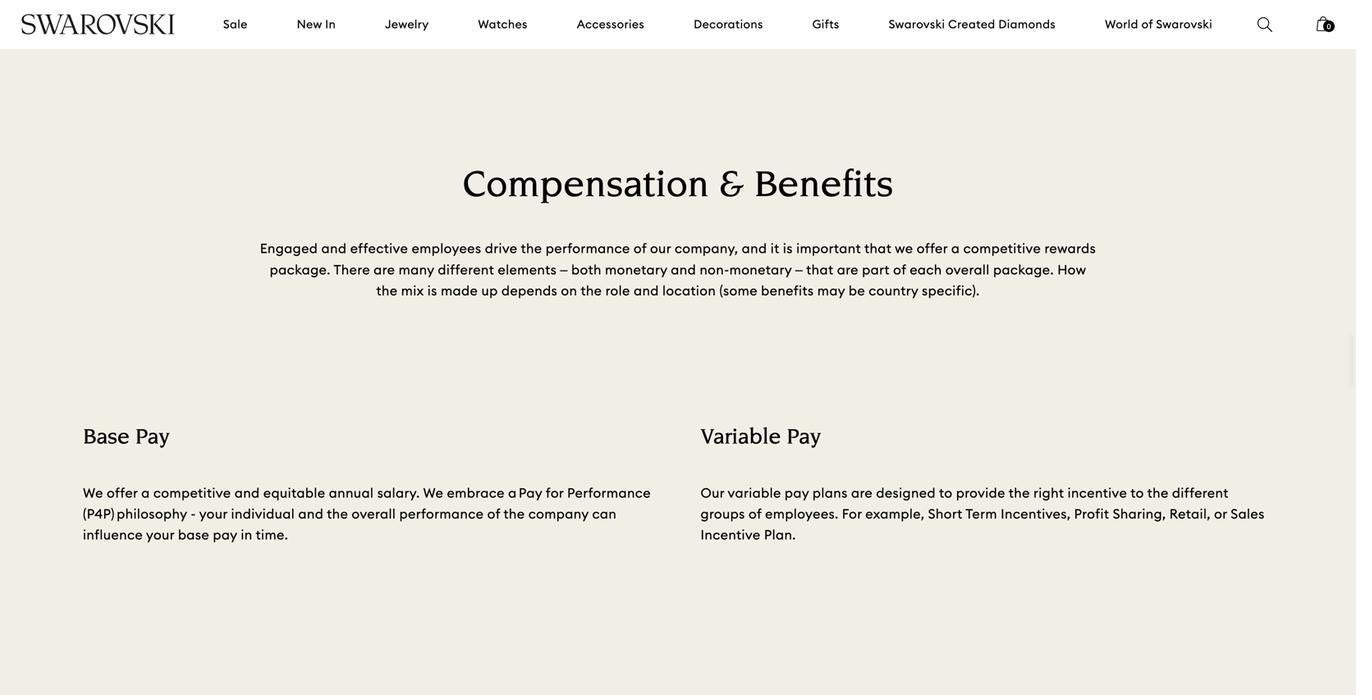 Task type: vqa. For each thing, say whether or not it's contained in the screenshot.
40%
no



Task type: locate. For each thing, give the bounding box(es) containing it.
pay for base pay
[[135, 428, 170, 450]]

1 horizontal spatial your
[[199, 506, 228, 522]]

a
[[951, 240, 960, 257], [141, 485, 150, 501]]

swarovski image
[[21, 14, 176, 35]]

0 horizontal spatial swarovski
[[889, 17, 945, 32]]

employees.
[[765, 506, 839, 522]]

role
[[606, 282, 630, 299]]

the up incentives,
[[1009, 485, 1030, 501]]

on
[[767, 27, 784, 44], [561, 282, 577, 299]]

1 horizontal spatial swarovski
[[1156, 17, 1213, 32]]

of inside our variable pay plans are designed to provide the right incentive to the different groups of employees. for example, short term incentives, profit sharing, retail, or sales incentive plan.
[[749, 506, 762, 522]]

a up specific).
[[951, 240, 960, 257]]

pay right base
[[135, 428, 170, 450]]

are inside our variable pay plans are designed to provide the right incentive to the different groups of employees. for example, short term incentives, profit sharing, retail, or sales incentive plan.
[[851, 485, 873, 501]]

swarovski
[[889, 17, 945, 32], [1156, 17, 1213, 32]]

0 horizontal spatial package.
[[270, 261, 331, 278]]

the left the mix
[[376, 282, 398, 299]]

1 vertical spatial a
[[141, 485, 150, 501]]

for
[[842, 506, 862, 522]]

competitive up -
[[153, 485, 231, 501]]

of down the variable
[[749, 506, 762, 522]]

1 vertical spatial competitive
[[153, 485, 231, 501]]

right
[[1034, 485, 1064, 501]]

0 link
[[1317, 15, 1335, 43]]

0 horizontal spatial to
[[541, 27, 555, 44]]

0 vertical spatial pay
[[785, 485, 809, 501]]

0 horizontal spatial competitive
[[153, 485, 231, 501]]

competitive up specific).
[[964, 240, 1041, 257]]

benefits
[[761, 282, 814, 299]]

offer
[[917, 240, 948, 257], [107, 485, 138, 501]]

1 monetary from the left
[[605, 261, 668, 278]]

embrace
[[447, 485, 505, 501]]

1 horizontal spatial that
[[864, 240, 892, 257]]

our variable pay plans are designed to provide the right incentive to the different groups of employees. for example, short term incentives, profit sharing, retail, or sales incentive plan.
[[701, 485, 1265, 543]]

1 horizontal spatial pay
[[787, 428, 821, 450]]

sale link
[[223, 16, 248, 33]]

0 horizontal spatial your
[[146, 527, 175, 543]]

0 vertical spatial offer
[[917, 240, 948, 257]]

your right -
[[199, 506, 228, 522]]

0 horizontal spatial we
[[83, 485, 103, 501]]

pay up employees. on the bottom right
[[785, 485, 809, 501]]

monetary down it
[[730, 261, 792, 278]]

0 vertical spatial different
[[438, 261, 494, 278]]

to up "short"
[[939, 485, 953, 501]]

(some
[[720, 282, 758, 299]]

base
[[178, 527, 209, 543]]

get to know about these career moves on linkedin
[[514, 27, 842, 44]]

of inside "we offer a competitive and equitable annual salary. we embrace a pay for performance (p4p) philosophy - your individual and the overall performance of the company can influence your base pay in time."
[[487, 506, 500, 522]]

–
[[560, 261, 568, 278], [795, 261, 803, 278]]

package. down engaged
[[270, 261, 331, 278]]

offer up (p4p) philosophy
[[107, 485, 138, 501]]

to up sharing,
[[1131, 485, 1144, 501]]

different up made
[[438, 261, 494, 278]]

different up retail,
[[1172, 485, 1229, 501]]

2 monetary from the left
[[730, 261, 792, 278]]

a inside "we offer a competitive and equitable annual salary. we embrace a pay for performance (p4p) philosophy - your individual and the overall performance of the company can influence your base pay in time."
[[141, 485, 150, 501]]

in
[[241, 527, 253, 543]]

plans
[[813, 485, 848, 501]]

1 horizontal spatial we
[[423, 485, 444, 501]]

watches link
[[478, 16, 528, 33]]

on right moves on the top right
[[767, 27, 784, 44]]

swarovski right world
[[1156, 17, 1213, 32]]

performance up both
[[546, 240, 630, 257]]

how
[[1058, 261, 1086, 278]]

pay left the in at the bottom left of the page
[[213, 527, 237, 543]]

1 vertical spatial is
[[428, 282, 437, 299]]

new in link
[[297, 16, 336, 33]]

that up part
[[864, 240, 892, 257]]

is right the mix
[[428, 282, 437, 299]]

we
[[83, 485, 103, 501], [423, 485, 444, 501]]

1 horizontal spatial overall
[[946, 261, 990, 278]]

the down a pay
[[504, 506, 525, 522]]

offer up "each"
[[917, 240, 948, 257]]

pay up plans
[[787, 428, 821, 450]]

1 swarovski from the left
[[889, 17, 945, 32]]

1 horizontal spatial a
[[951, 240, 960, 257]]

annual
[[329, 485, 374, 501]]

1 horizontal spatial pay
[[785, 485, 809, 501]]

is right it
[[783, 240, 793, 257]]

or
[[1214, 506, 1227, 522]]

0 horizontal spatial is
[[428, 282, 437, 299]]

1 vertical spatial performance
[[399, 506, 484, 522]]

and up there
[[321, 240, 347, 257]]

the down both
[[581, 282, 602, 299]]

1 vertical spatial different
[[1172, 485, 1229, 501]]

may
[[818, 282, 845, 299]]

0 horizontal spatial pay
[[135, 428, 170, 450]]

benefits
[[754, 168, 894, 206]]

we up influence
[[83, 485, 103, 501]]

0 horizontal spatial offer
[[107, 485, 138, 501]]

profit
[[1074, 506, 1109, 522]]

of
[[1142, 17, 1153, 32], [634, 240, 647, 257], [893, 261, 906, 278], [487, 506, 500, 522], [749, 506, 762, 522]]

0 horizontal spatial a
[[141, 485, 150, 501]]

swarovski left created
[[889, 17, 945, 32]]

on down both
[[561, 282, 577, 299]]

1 horizontal spatial –
[[795, 261, 803, 278]]

0 vertical spatial performance
[[546, 240, 630, 257]]

and right role
[[634, 282, 659, 299]]

offer inside "we offer a competitive and equitable annual salary. we embrace a pay for performance (p4p) philosophy - your individual and the overall performance of the company can influence your base pay in time."
[[107, 485, 138, 501]]

watches
[[478, 17, 528, 32]]

0 horizontal spatial that
[[806, 261, 834, 278]]

up
[[481, 282, 498, 299]]

performance down embrace
[[399, 506, 484, 522]]

performance inside engaged and effective employees drive the performance of our company, and it is important that we offer a competitive rewards package. there are many different elements – both monetary and non-monetary – that are part of each overall package. how the mix is made up depends on the role and location (some benefits may be country specific).
[[546, 240, 630, 257]]

are up for
[[851, 485, 873, 501]]

1 horizontal spatial performance
[[546, 240, 630, 257]]

cart-mobile image image
[[1317, 16, 1330, 31]]

1 horizontal spatial package.
[[993, 261, 1054, 278]]

0 horizontal spatial different
[[438, 261, 494, 278]]

and
[[321, 240, 347, 257], [742, 240, 767, 257], [671, 261, 696, 278], [634, 282, 659, 299], [235, 485, 260, 501], [298, 506, 324, 522]]

– left both
[[560, 261, 568, 278]]

-
[[191, 506, 196, 522]]

0 horizontal spatial –
[[560, 261, 568, 278]]

pay
[[135, 428, 170, 450], [787, 428, 821, 450]]

0 horizontal spatial monetary
[[605, 261, 668, 278]]

the up sharing,
[[1147, 485, 1169, 501]]

1 pay from the left
[[135, 428, 170, 450]]

overall down annual
[[352, 506, 396, 522]]

the
[[521, 240, 542, 257], [376, 282, 398, 299], [581, 282, 602, 299], [1009, 485, 1030, 501], [1147, 485, 1169, 501], [327, 506, 348, 522], [504, 506, 525, 522]]

and up location
[[671, 261, 696, 278]]

linkedin
[[787, 27, 842, 44]]

0 horizontal spatial performance
[[399, 506, 484, 522]]

0 vertical spatial on
[[767, 27, 784, 44]]

1 horizontal spatial different
[[1172, 485, 1229, 501]]

of down embrace
[[487, 506, 500, 522]]

1 horizontal spatial competitive
[[964, 240, 1041, 257]]

decorations
[[694, 17, 763, 32]]

2 pay from the left
[[787, 428, 821, 450]]

that down important
[[806, 261, 834, 278]]

to
[[541, 27, 555, 44], [939, 485, 953, 501], [1131, 485, 1144, 501]]

monetary up role
[[605, 261, 668, 278]]

the down annual
[[327, 506, 348, 522]]

each
[[910, 261, 942, 278]]

1 horizontal spatial is
[[783, 240, 793, 257]]

1 horizontal spatial offer
[[917, 240, 948, 257]]

country
[[869, 282, 919, 299]]

that
[[864, 240, 892, 257], [806, 261, 834, 278]]

are down effective
[[374, 261, 395, 278]]

performance
[[567, 485, 651, 501]]

we right salary. at the left
[[423, 485, 444, 501]]

made
[[441, 282, 478, 299]]

2 – from the left
[[795, 261, 803, 278]]

mix
[[401, 282, 424, 299]]

can
[[592, 506, 617, 522]]

0 vertical spatial competitive
[[964, 240, 1041, 257]]

designed
[[876, 485, 936, 501]]

1 vertical spatial offer
[[107, 485, 138, 501]]

and up individual
[[235, 485, 260, 501]]

1 vertical spatial your
[[146, 527, 175, 543]]

1 vertical spatial overall
[[352, 506, 396, 522]]

jewelry link
[[385, 16, 429, 33]]

0 vertical spatial your
[[199, 506, 228, 522]]

1 horizontal spatial on
[[767, 27, 784, 44]]

incentives,
[[1001, 506, 1071, 522]]

gifts link
[[813, 16, 840, 33]]

time.
[[256, 527, 288, 543]]

a up (p4p) philosophy
[[141, 485, 150, 501]]

to right get
[[541, 27, 555, 44]]

overall up specific).
[[946, 261, 990, 278]]

(p4p) philosophy
[[83, 506, 187, 522]]

0 horizontal spatial on
[[561, 282, 577, 299]]

overall
[[946, 261, 990, 278], [352, 506, 396, 522]]

0 horizontal spatial overall
[[352, 506, 396, 522]]

of right world
[[1142, 17, 1153, 32]]

moves
[[722, 27, 764, 44]]

package. left how
[[993, 261, 1054, 278]]

1 vertical spatial on
[[561, 282, 577, 299]]

– up benefits at the top right of the page
[[795, 261, 803, 278]]

gifts
[[813, 17, 840, 32]]

0 horizontal spatial pay
[[213, 527, 237, 543]]

important
[[796, 240, 861, 257]]

pay
[[785, 485, 809, 501], [213, 527, 237, 543]]

rewards
[[1045, 240, 1096, 257]]

are up be
[[837, 261, 859, 278]]

1 vertical spatial pay
[[213, 527, 237, 543]]

is
[[783, 240, 793, 257], [428, 282, 437, 299]]

0 vertical spatial overall
[[946, 261, 990, 278]]

your down (p4p) philosophy
[[146, 527, 175, 543]]

competitive
[[964, 240, 1041, 257], [153, 485, 231, 501]]

0 vertical spatial a
[[951, 240, 960, 257]]

world of swarovski link
[[1105, 16, 1213, 33]]

2 package. from the left
[[993, 261, 1054, 278]]

base pay
[[83, 428, 170, 450]]

package.
[[270, 261, 331, 278], [993, 261, 1054, 278]]

1 horizontal spatial monetary
[[730, 261, 792, 278]]



Task type: describe. For each thing, give the bounding box(es) containing it.
0 vertical spatial that
[[864, 240, 892, 257]]

example,
[[866, 506, 925, 522]]

both
[[571, 261, 602, 278]]

&
[[719, 168, 745, 206]]

depends
[[502, 282, 558, 299]]

diamonds
[[999, 17, 1056, 32]]

compensation & benefits
[[463, 168, 894, 206]]

career
[[677, 27, 719, 44]]

retail,
[[1170, 506, 1211, 522]]

we offer a competitive and equitable annual salary. we embrace a pay for performance (p4p) philosophy - your individual and the overall performance of the company can influence your base pay in time.
[[83, 485, 651, 543]]

the up elements
[[521, 240, 542, 257]]

provide
[[956, 485, 1006, 501]]

variable pay
[[701, 428, 821, 450]]

elements
[[498, 261, 557, 278]]

company
[[528, 506, 589, 522]]

about
[[596, 27, 634, 44]]

location
[[663, 282, 716, 299]]

company,
[[675, 240, 738, 257]]

accessories
[[577, 17, 645, 32]]

2 we from the left
[[423, 485, 444, 501]]

pay inside our variable pay plans are designed to provide the right incentive to the different groups of employees. for example, short term incentives, profit sharing, retail, or sales incentive plan.
[[785, 485, 809, 501]]

groups
[[701, 506, 745, 522]]

of left the our
[[634, 240, 647, 257]]

competitive inside engaged and effective employees drive the performance of our company, and it is important that we offer a competitive rewards package. there are many different elements – both monetary and non-monetary – that are part of each overall package. how the mix is made up depends on the role and location (some benefits may be country specific).
[[964, 240, 1041, 257]]

decorations link
[[694, 16, 763, 33]]

offer inside engaged and effective employees drive the performance of our company, and it is important that we offer a competitive rewards package. there are many different elements – both monetary and non-monetary – that are part of each overall package. how the mix is made up depends on the role and location (some benefits may be country specific).
[[917, 240, 948, 257]]

non-
[[700, 261, 730, 278]]

for
[[546, 485, 564, 501]]

0
[[1327, 22, 1331, 31]]

our
[[650, 240, 671, 257]]

variable
[[701, 428, 781, 450]]

engaged and effective employees drive the performance of our company, and it is important that we offer a competitive rewards package. there are many different elements – both monetary and non-monetary – that are part of each overall package. how the mix is made up depends on the role and location (some benefits may be country specific).
[[260, 240, 1096, 299]]

incentive
[[701, 527, 761, 543]]

0 vertical spatial is
[[783, 240, 793, 257]]

new
[[297, 17, 322, 32]]

different inside our variable pay plans are designed to provide the right incentive to the different groups of employees. for example, short term incentives, profit sharing, retail, or sales incentive plan.
[[1172, 485, 1229, 501]]

on inside engaged and effective employees drive the performance of our company, and it is important that we offer a competitive rewards package. there are many different elements – both monetary and non-monetary – that are part of each overall package. how the mix is made up depends on the role and location (some benefits may be country specific).
[[561, 282, 577, 299]]

many
[[399, 261, 434, 278]]

swarovski inside "link"
[[889, 17, 945, 32]]

we
[[895, 240, 913, 257]]

term
[[966, 506, 997, 522]]

created
[[948, 17, 996, 32]]

there
[[334, 261, 370, 278]]

1 we from the left
[[83, 485, 103, 501]]

pay for variable pay
[[787, 428, 821, 450]]

swarovski created diamonds link
[[889, 16, 1056, 33]]

world
[[1105, 17, 1139, 32]]

competitive inside "we offer a competitive and equitable annual salary. we embrace a pay for performance (p4p) philosophy - your individual and the overall performance of the company can influence your base pay in time."
[[153, 485, 231, 501]]

influence
[[83, 527, 143, 543]]

overall inside "we offer a competitive and equitable annual salary. we embrace a pay for performance (p4p) philosophy - your individual and the overall performance of the company can influence your base pay in time."
[[352, 506, 396, 522]]

be
[[849, 282, 865, 299]]

1 package. from the left
[[270, 261, 331, 278]]

specific).
[[922, 282, 980, 299]]

salary.
[[377, 485, 420, 501]]

get to know about these career moves on linkedin link
[[514, 27, 842, 44]]

drive
[[485, 240, 518, 257]]

1 horizontal spatial to
[[939, 485, 953, 501]]

a inside engaged and effective employees drive the performance of our company, and it is important that we offer a competitive rewards package. there are many different elements – both monetary and non-monetary – that are part of each overall package. how the mix is made up depends on the role and location (some benefits may be country specific).
[[951, 240, 960, 257]]

sharing,
[[1113, 506, 1166, 522]]

engaged
[[260, 240, 318, 257]]

our
[[701, 485, 725, 501]]

base
[[83, 428, 130, 450]]

variable
[[728, 485, 781, 501]]

search image image
[[1258, 17, 1273, 32]]

effective
[[350, 240, 408, 257]]

and down equitable
[[298, 506, 324, 522]]

different inside engaged and effective employees drive the performance of our company, and it is important that we offer a competitive rewards package. there are many different elements – both monetary and non-monetary – that are part of each overall package. how the mix is made up depends on the role and location (some benefits may be country specific).
[[438, 261, 494, 278]]

jewelry
[[385, 17, 429, 32]]

these
[[638, 27, 673, 44]]

a pay
[[508, 485, 542, 501]]

equitable
[[263, 485, 325, 501]]

sales
[[1231, 506, 1265, 522]]

and left it
[[742, 240, 767, 257]]

short
[[928, 506, 963, 522]]

in
[[325, 17, 336, 32]]

performance inside "we offer a competitive and equitable annual salary. we embrace a pay for performance (p4p) philosophy - your individual and the overall performance of the company can influence your base pay in time."
[[399, 506, 484, 522]]

it
[[771, 240, 780, 257]]

know
[[558, 27, 592, 44]]

1 – from the left
[[560, 261, 568, 278]]

accessories link
[[577, 16, 645, 33]]

world of swarovski
[[1105, 17, 1213, 32]]

overall inside engaged and effective employees drive the performance of our company, and it is important that we offer a competitive rewards package. there are many different elements – both monetary and non-monetary – that are part of each overall package. how the mix is made up depends on the role and location (some benefits may be country specific).
[[946, 261, 990, 278]]

1 vertical spatial that
[[806, 261, 834, 278]]

employees
[[412, 240, 482, 257]]

incentive
[[1068, 485, 1127, 501]]

compensation
[[463, 168, 709, 206]]

new in
[[297, 17, 336, 32]]

of down we
[[893, 261, 906, 278]]

plan.
[[764, 527, 796, 543]]

individual
[[231, 506, 295, 522]]

2 swarovski from the left
[[1156, 17, 1213, 32]]

2 horizontal spatial to
[[1131, 485, 1144, 501]]

part
[[862, 261, 890, 278]]

pay inside "we offer a competitive and equitable annual salary. we embrace a pay for performance (p4p) philosophy - your individual and the overall performance of the company can influence your base pay in time."
[[213, 527, 237, 543]]



